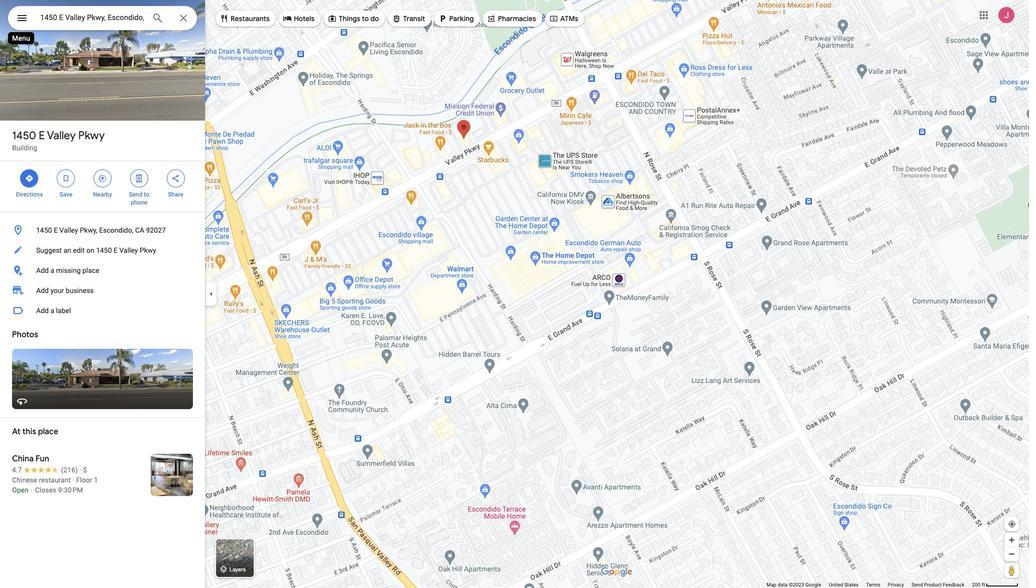 Task type: vqa. For each thing, say whether or not it's contained in the screenshot.
the rightmost E
yes



Task type: locate. For each thing, give the bounding box(es) containing it.
e for pkwy,
[[54, 226, 58, 234]]

2 horizontal spatial e
[[114, 246, 118, 254]]

valley down the ca
[[119, 246, 138, 254]]

0 horizontal spatial to
[[144, 191, 149, 198]]

building
[[12, 144, 37, 152]]

things
[[339, 14, 361, 23]]

1450 e valley pkwy main content
[[0, 0, 205, 588]]

0 horizontal spatial place
[[38, 427, 58, 437]]

1 horizontal spatial pkwy
[[140, 246, 156, 254]]

to inside  things to do
[[362, 14, 369, 23]]

place
[[82, 267, 99, 275], [38, 427, 58, 437]]

add inside button
[[36, 267, 49, 275]]

show your location image
[[1008, 520, 1017, 529]]

· inside chinese restaurant · floor 1 open ⋅ closes 9:30 pm
[[73, 476, 74, 484]]

0 vertical spatial valley
[[47, 129, 76, 143]]


[[220, 13, 229, 24]]

0 vertical spatial place
[[82, 267, 99, 275]]

pkwy inside button
[[140, 246, 156, 254]]

united states
[[829, 582, 859, 588]]

1450
[[12, 129, 36, 143], [36, 226, 52, 234], [96, 246, 112, 254]]

1 vertical spatial add
[[36, 287, 49, 295]]


[[171, 173, 180, 184]]

1450 inside 1450 e valley pkwy building
[[12, 129, 36, 143]]

feedback
[[944, 582, 965, 588]]

transit
[[403, 14, 425, 23]]

add down suggest
[[36, 267, 49, 275]]

edit
[[73, 246, 85, 254]]

send left the 'product'
[[912, 582, 923, 588]]

closes
[[35, 486, 56, 494]]

· left price: inexpensive 'icon'
[[80, 466, 81, 474]]

1 vertical spatial valley
[[59, 226, 78, 234]]

send for send to phone
[[129, 191, 143, 198]]

footer
[[767, 582, 973, 588]]

0 vertical spatial ·
[[80, 466, 81, 474]]

0 vertical spatial 1450
[[12, 129, 36, 143]]

 pharmacies
[[487, 13, 536, 24]]

1450 right on
[[96, 246, 112, 254]]

actions for 1450 e valley pkwy region
[[0, 161, 205, 212]]

none field inside 1450 e valley pkwy, escondido, ca 92027 field
[[40, 12, 144, 24]]

· $
[[80, 466, 87, 474]]

an
[[64, 246, 71, 254]]

to inside send to phone
[[144, 191, 149, 198]]

2 vertical spatial add
[[36, 307, 49, 315]]

hotels
[[294, 14, 315, 23]]

0 vertical spatial send
[[129, 191, 143, 198]]

business
[[66, 287, 94, 295]]

pharmacies
[[498, 14, 536, 23]]

1 horizontal spatial 1450
[[36, 226, 52, 234]]

1 vertical spatial e
[[54, 226, 58, 234]]

1450 up building
[[12, 129, 36, 143]]

valley
[[47, 129, 76, 143], [59, 226, 78, 234], [119, 246, 138, 254]]

0 horizontal spatial ·
[[73, 476, 74, 484]]

to up phone
[[144, 191, 149, 198]]

1 horizontal spatial send
[[912, 582, 923, 588]]


[[98, 173, 107, 184]]

0 vertical spatial a
[[50, 267, 54, 275]]

0 vertical spatial e
[[39, 129, 45, 143]]

fun
[[36, 454, 49, 464]]

1450 for pkwy,
[[36, 226, 52, 234]]

2 a from the top
[[50, 307, 54, 315]]

1 horizontal spatial place
[[82, 267, 99, 275]]

place right this
[[38, 427, 58, 437]]

4.7
[[12, 466, 22, 474]]

ft
[[982, 582, 986, 588]]


[[135, 173, 144, 184]]

· up '9:30 pm'
[[73, 476, 74, 484]]


[[487, 13, 496, 24]]

directions
[[16, 191, 43, 198]]

product
[[925, 582, 942, 588]]

2 add from the top
[[36, 287, 49, 295]]

a left missing
[[50, 267, 54, 275]]

zoom out image
[[1009, 551, 1016, 558]]

 parking
[[439, 13, 474, 24]]

pkwy up ''
[[78, 129, 105, 143]]

0 horizontal spatial pkwy
[[78, 129, 105, 143]]

send inside button
[[912, 582, 923, 588]]

e
[[39, 129, 45, 143], [54, 226, 58, 234], [114, 246, 118, 254]]

e inside 1450 e valley pkwy building
[[39, 129, 45, 143]]

0 vertical spatial pkwy
[[78, 129, 105, 143]]

1 vertical spatial send
[[912, 582, 923, 588]]

1 vertical spatial to
[[144, 191, 149, 198]]

escondido,
[[99, 226, 133, 234]]

send inside send to phone
[[129, 191, 143, 198]]

1 horizontal spatial to
[[362, 14, 369, 23]]

200 ft
[[973, 582, 986, 588]]

states
[[845, 582, 859, 588]]

valley up  at left top
[[47, 129, 76, 143]]

send up phone
[[129, 191, 143, 198]]

200 ft button
[[973, 582, 1019, 588]]

send
[[129, 191, 143, 198], [912, 582, 923, 588]]

1 vertical spatial 1450
[[36, 226, 52, 234]]

valley left pkwy,
[[59, 226, 78, 234]]

china
[[12, 454, 34, 464]]

0 vertical spatial to
[[362, 14, 369, 23]]


[[328, 13, 337, 24]]

1
[[94, 476, 98, 484]]

place inside button
[[82, 267, 99, 275]]

google maps element
[[0, 0, 1030, 588]]

a left 'label'
[[50, 307, 54, 315]]

your
[[50, 287, 64, 295]]

missing
[[56, 267, 81, 275]]

to left do
[[362, 14, 369, 23]]

1 vertical spatial ·
[[73, 476, 74, 484]]

0 horizontal spatial e
[[39, 129, 45, 143]]

1450 E Valley Pkwy, Escondido, CA 92027 field
[[8, 6, 197, 30]]

1 add from the top
[[36, 267, 49, 275]]

a for label
[[50, 307, 54, 315]]

a inside add a missing place button
[[50, 267, 54, 275]]

0 horizontal spatial send
[[129, 191, 143, 198]]

collapse side panel image
[[206, 289, 217, 300]]

valley for pkwy
[[47, 129, 76, 143]]

add left 'label'
[[36, 307, 49, 315]]

parking
[[450, 14, 474, 23]]

pkwy down 92027
[[140, 246, 156, 254]]

1 a from the top
[[50, 267, 54, 275]]

1 vertical spatial a
[[50, 307, 54, 315]]

add left your on the left of page
[[36, 287, 49, 295]]

on
[[86, 246, 94, 254]]

 search field
[[8, 6, 197, 32]]

valley inside 1450 e valley pkwy building
[[47, 129, 76, 143]]

suggest an edit on 1450 e valley pkwy
[[36, 246, 156, 254]]

0 horizontal spatial 1450
[[12, 129, 36, 143]]

1450 e valley pkwy, escondido, ca 92027 button
[[0, 220, 205, 240]]

footer containing map data ©2023 google
[[767, 582, 973, 588]]

0 vertical spatial add
[[36, 267, 49, 275]]

1 horizontal spatial e
[[54, 226, 58, 234]]

pkwy
[[78, 129, 105, 143], [140, 246, 156, 254]]

send product feedback
[[912, 582, 965, 588]]

3 add from the top
[[36, 307, 49, 315]]

2 vertical spatial 1450
[[96, 246, 112, 254]]

a inside add a label button
[[50, 307, 54, 315]]

floor
[[76, 476, 92, 484]]

None field
[[40, 12, 144, 24]]

pkwy,
[[80, 226, 97, 234]]

2 horizontal spatial 1450
[[96, 246, 112, 254]]

add your business
[[36, 287, 94, 295]]

to
[[362, 14, 369, 23], [144, 191, 149, 198]]

 atms
[[550, 13, 579, 24]]

add for add a label
[[36, 307, 49, 315]]

add inside button
[[36, 307, 49, 315]]

92027
[[146, 226, 166, 234]]

place down on
[[82, 267, 99, 275]]

save
[[60, 191, 72, 198]]

1 vertical spatial pkwy
[[140, 246, 156, 254]]

1450 up suggest
[[36, 226, 52, 234]]



Task type: describe. For each thing, give the bounding box(es) containing it.

[[439, 13, 448, 24]]

atms
[[561, 14, 579, 23]]

2 vertical spatial valley
[[119, 246, 138, 254]]

privacy
[[888, 582, 905, 588]]

privacy button
[[888, 582, 905, 588]]

google
[[806, 582, 822, 588]]

1450 for pkwy
[[12, 129, 36, 143]]

price: inexpensive image
[[83, 466, 87, 474]]

send for send product feedback
[[912, 582, 923, 588]]

2 vertical spatial e
[[114, 246, 118, 254]]


[[550, 13, 559, 24]]

suggest
[[36, 246, 62, 254]]

9:30 pm
[[58, 486, 83, 494]]

1 horizontal spatial ·
[[80, 466, 81, 474]]

china fun
[[12, 454, 49, 464]]

google account: james peterson  
(james.peterson1902@gmail.com) image
[[999, 7, 1015, 23]]

(216)
[[61, 466, 78, 474]]

united
[[829, 582, 844, 588]]

1 vertical spatial place
[[38, 427, 58, 437]]

map
[[767, 582, 777, 588]]

chinese
[[12, 476, 37, 484]]


[[25, 173, 34, 184]]

open
[[12, 486, 28, 494]]

chinese restaurant · floor 1 open ⋅ closes 9:30 pm
[[12, 476, 98, 494]]

label
[[56, 307, 71, 315]]

ca
[[135, 226, 144, 234]]

nearby
[[93, 191, 112, 198]]

add your business link
[[0, 281, 205, 301]]


[[283, 13, 292, 24]]

add a label
[[36, 307, 71, 315]]

do
[[371, 14, 379, 23]]

phone
[[131, 199, 148, 206]]

at
[[12, 427, 21, 437]]

e for pkwy
[[39, 129, 45, 143]]

footer inside the google maps element
[[767, 582, 973, 588]]

restaurant
[[39, 476, 71, 484]]

1450 e valley pkwy, escondido, ca 92027
[[36, 226, 166, 234]]

restaurants
[[231, 14, 270, 23]]

send product feedback button
[[912, 582, 965, 588]]

$
[[83, 466, 87, 474]]

this
[[22, 427, 36, 437]]

send to phone
[[129, 191, 149, 206]]

©2023
[[789, 582, 805, 588]]

map data ©2023 google
[[767, 582, 822, 588]]

pkwy inside 1450 e valley pkwy building
[[78, 129, 105, 143]]

 hotels
[[283, 13, 315, 24]]

add a missing place
[[36, 267, 99, 275]]

a for missing
[[50, 267, 54, 275]]

suggest an edit on 1450 e valley pkwy button
[[0, 240, 205, 260]]

 button
[[8, 6, 36, 32]]

united states button
[[829, 582, 859, 588]]

⋅
[[30, 486, 33, 494]]

at this place
[[12, 427, 58, 437]]

 things to do
[[328, 13, 379, 24]]

show street view coverage image
[[1005, 563, 1020, 578]]

add a missing place button
[[0, 260, 205, 281]]

zoom in image
[[1009, 537, 1016, 544]]

photos
[[12, 330, 38, 340]]


[[61, 173, 70, 184]]

200
[[973, 582, 981, 588]]


[[16, 11, 28, 25]]

1450 e valley pkwy building
[[12, 129, 105, 152]]

data
[[778, 582, 788, 588]]

valley for pkwy,
[[59, 226, 78, 234]]

 restaurants
[[220, 13, 270, 24]]


[[392, 13, 401, 24]]

terms
[[867, 582, 881, 588]]

add for add your business
[[36, 287, 49, 295]]

layers
[[230, 567, 246, 573]]

4.7 stars 216 reviews image
[[12, 465, 78, 475]]

share
[[168, 191, 183, 198]]

terms button
[[867, 582, 881, 588]]

 transit
[[392, 13, 425, 24]]

add a label button
[[0, 301, 205, 321]]

add for add a missing place
[[36, 267, 49, 275]]



